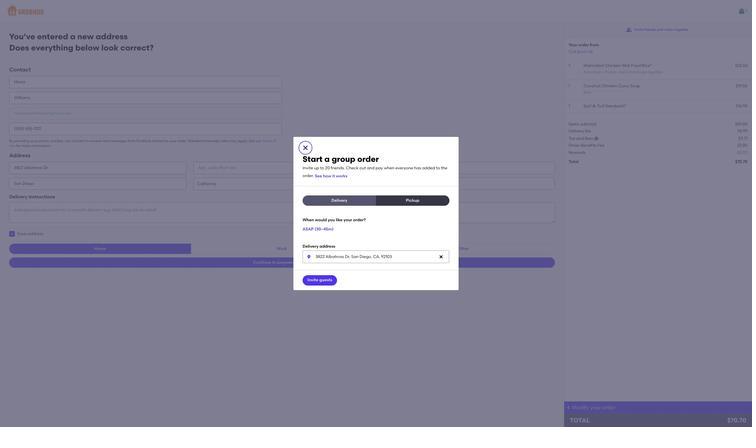 Task type: describe. For each thing, give the bounding box(es) containing it.
contact
[[9, 66, 31, 73]]

may
[[230, 139, 237, 143]]

home
[[94, 246, 106, 251]]

chicken for marinated
[[605, 63, 621, 68]]

up
[[314, 166, 319, 170]]

address for delivery address
[[320, 244, 335, 249]]

0 vertical spatial see
[[249, 139, 255, 143]]

subtotal
[[581, 122, 597, 126]]

together
[[675, 28, 689, 32]]

1 horizontal spatial svg image
[[439, 254, 444, 259]]

rates
[[220, 139, 229, 143]]

driver
[[569, 143, 580, 148]]

friends
[[645, 28, 656, 32]]

Address 1 text field
[[9, 162, 187, 174]]

$2.00
[[738, 143, 748, 148]]

add
[[619, 70, 626, 74]]

delivery fee
[[569, 129, 591, 133]]

receive
[[90, 139, 102, 143]]

Last name text field
[[9, 92, 282, 104]]

how
[[323, 174, 331, 179]]

cali banh mi link
[[569, 49, 593, 54]]

everything
[[31, 43, 73, 52]]

delivery address
[[303, 244, 335, 249]]

turf
[[597, 104, 605, 109]]

invite for invite guests
[[308, 278, 319, 283]]

/
[[603, 70, 605, 74]]

invite inside start a group order invite up to 20 friends. check out and pay when everyone has added to the order.
[[303, 166, 313, 170]]

start a group order invite up to 20 friends. check out and pay when everyone has added to the order.
[[303, 154, 448, 178]]

to left 20
[[320, 166, 324, 170]]

a inside start a group order invite up to 20 friends. check out and pay when everyone has added to the order.
[[325, 154, 330, 164]]

by providing your phone number, you consent to receive text messages from grubhub related to your order. standard message rates may apply. see our
[[9, 139, 262, 143]]

$22.60 extra meat / protein add 2 hot crispy egg rolls
[[584, 63, 748, 74]]

City text field
[[9, 178, 187, 190]]

related
[[152, 139, 164, 143]]

chicken for coconut
[[602, 83, 618, 88]]

terms
[[262, 139, 272, 143]]

tax
[[569, 136, 576, 141]]

fee
[[598, 143, 605, 148]]

your order from cali banh mi
[[569, 42, 599, 54]]

invite friends and order together
[[635, 28, 689, 32]]

surf
[[584, 104, 591, 109]]

main navigation navigation
[[0, 0, 752, 22]]

you've
[[9, 32, 35, 41]]

1 for surf ＆ turf sandwich*
[[569, 104, 570, 109]]

home button
[[9, 244, 191, 254]]

see how it works button
[[315, 171, 348, 181]]

works
[[336, 174, 348, 179]]

to left receive
[[86, 139, 89, 143]]

rewards
[[569, 150, 586, 155]]

text
[[103, 139, 109, 143]]

20
[[325, 166, 330, 170]]

your right related
[[169, 139, 177, 143]]

save
[[17, 231, 27, 236]]

delivery for delivery address
[[303, 244, 319, 249]]

1 horizontal spatial and
[[577, 136, 584, 141]]

marinated
[[584, 63, 604, 68]]

asap (30–45m)
[[303, 227, 334, 232]]

benefits
[[581, 143, 597, 148]]

friends.
[[331, 166, 345, 170]]

0 vertical spatial svg image
[[302, 144, 309, 151]]

check
[[346, 166, 359, 170]]

Address 2 text field
[[193, 162, 371, 174]]

delivery for delivery instructions
[[9, 194, 27, 199]]

$11.71
[[738, 136, 748, 141]]

when
[[384, 166, 395, 170]]

correct?
[[120, 43, 154, 52]]

protein
[[605, 70, 617, 74]]

$16.90
[[736, 104, 748, 109]]

Zip text field
[[378, 178, 555, 190]]

providing
[[14, 139, 30, 143]]

our
[[256, 139, 261, 143]]

see inside see how it works button
[[315, 174, 322, 179]]

your right modify
[[590, 404, 601, 411]]

like
[[336, 218, 343, 223]]

0 horizontal spatial svg image
[[10, 232, 14, 236]]

delivery instructions
[[9, 194, 55, 199]]

address
[[9, 152, 30, 159]]

First name text field
[[9, 76, 282, 88]]

2
[[627, 70, 629, 74]]

use
[[9, 144, 15, 148]]

1 vertical spatial total
[[570, 417, 590, 424]]

cali
[[569, 49, 577, 54]]

2 horizontal spatial svg image
[[594, 136, 599, 141]]

fried
[[631, 63, 641, 68]]

modify your order
[[572, 404, 616, 411]]

new
[[77, 32, 94, 41]]



Task type: vqa. For each thing, say whether or not it's contained in the screenshot.
time
no



Task type: locate. For each thing, give the bounding box(es) containing it.
0 vertical spatial svg image
[[594, 136, 599, 141]]

-
[[736, 150, 737, 155]]

Delivery instructions text field
[[9, 202, 555, 223]]

to inside "button"
[[272, 260, 276, 265]]

svg image up start
[[302, 144, 309, 151]]

order up banh
[[579, 42, 589, 47]]

$19.50 rice
[[584, 83, 748, 94]]

address down (30–45m)
[[320, 244, 335, 249]]

meat
[[593, 70, 602, 74]]

1 horizontal spatial from
[[590, 42, 599, 47]]

0 horizontal spatial you
[[65, 139, 71, 143]]

to left the
[[436, 166, 440, 170]]

and right friends
[[657, 28, 664, 32]]

people icon image
[[626, 27, 632, 33]]

1 vertical spatial svg image
[[439, 254, 444, 259]]

svg image down other button
[[439, 254, 444, 259]]

invite for invite friends and order together
[[635, 28, 644, 32]]

would
[[315, 218, 327, 223]]

driver benefits fee
[[569, 143, 605, 148]]

3 1 from the top
[[569, 104, 570, 109]]

order?
[[353, 218, 366, 223]]

order inside start a group order invite up to 20 friends. check out and pay when everyone has added to the order.
[[357, 154, 379, 164]]

rice
[[584, 90, 591, 94]]

curry
[[619, 83, 629, 88]]

has
[[414, 166, 421, 170]]

2 1 from the top
[[569, 83, 570, 88]]

0 horizontal spatial see
[[249, 139, 255, 143]]

1 horizontal spatial order.
[[303, 174, 314, 178]]

order. inside start a group order invite up to 20 friends. check out and pay when everyone has added to the order.
[[303, 174, 314, 178]]

0 vertical spatial chicken
[[605, 63, 621, 68]]

sandwich*
[[606, 104, 627, 109]]

order left the together on the top
[[665, 28, 674, 32]]

0 horizontal spatial and
[[367, 166, 375, 170]]

invite friends and order together button
[[626, 25, 689, 35]]

your
[[569, 42, 578, 47]]

2 vertical spatial 1
[[569, 104, 570, 109]]

1 vertical spatial a
[[325, 154, 330, 164]]

1 vertical spatial svg image
[[10, 232, 14, 236]]

you've entered a new address does everything below look correct?
[[9, 32, 154, 52]]

0 vertical spatial total
[[569, 159, 579, 164]]

total down modify
[[570, 417, 590, 424]]

0 vertical spatial invite
[[635, 28, 644, 32]]

＆
[[592, 104, 596, 109]]

2 vertical spatial invite
[[308, 278, 319, 283]]

marinated chicken wok fried rice*
[[584, 63, 652, 68]]

svg image left 'save'
[[10, 232, 14, 236]]

2 horizontal spatial and
[[657, 28, 664, 32]]

continue to payment method button
[[9, 258, 555, 268]]

pickup button
[[376, 196, 450, 206]]

-$8.00
[[736, 150, 748, 155]]

from inside your order from cali banh mi
[[590, 42, 599, 47]]

order inside your order from cali banh mi
[[579, 42, 589, 47]]

for
[[16, 144, 21, 148]]

$22.60
[[735, 63, 748, 68]]

1 horizontal spatial svg image
[[307, 254, 311, 259]]

address up look
[[96, 32, 128, 41]]

delivery for delivery fee
[[569, 129, 584, 133]]

1 vertical spatial order.
[[303, 174, 314, 178]]

added
[[422, 166, 435, 170]]

2 vertical spatial address
[[320, 244, 335, 249]]

by
[[9, 139, 13, 143]]

soup
[[630, 83, 640, 88]]

modify
[[572, 404, 589, 411]]

invite guests button
[[303, 275, 337, 285]]

$59.00
[[735, 122, 748, 126]]

1 for marinated chicken wok fried rice*
[[569, 63, 570, 68]]

1 vertical spatial from
[[128, 139, 136, 143]]

and right out
[[367, 166, 375, 170]]

delivery inside delivery button
[[332, 198, 347, 203]]

Phone telephone field
[[9, 123, 282, 135]]

terms of use
[[9, 139, 276, 148]]

svg image right fees
[[594, 136, 599, 141]]

mi
[[589, 49, 593, 54]]

from
[[590, 42, 599, 47], [128, 139, 136, 143]]

0 vertical spatial order.
[[177, 139, 187, 143]]

3
[[746, 9, 748, 13]]

svg image
[[594, 136, 599, 141], [10, 232, 14, 236], [307, 254, 311, 259]]

entered
[[37, 32, 68, 41]]

1 horizontal spatial you
[[328, 218, 335, 223]]

1 vertical spatial address
[[28, 231, 43, 236]]

method
[[296, 260, 311, 265]]

standard
[[188, 139, 204, 143]]

more
[[22, 144, 30, 148]]

0 vertical spatial you
[[65, 139, 71, 143]]

order inside "button"
[[665, 28, 674, 32]]

egg
[[648, 70, 654, 74]]

delivery
[[569, 129, 584, 133], [9, 194, 27, 199], [332, 198, 347, 203], [303, 244, 319, 249]]

delivery down asap
[[303, 244, 319, 249]]

invite left up
[[303, 166, 313, 170]]

see
[[249, 139, 255, 143], [315, 174, 322, 179]]

crispy
[[637, 70, 647, 74]]

0 vertical spatial from
[[590, 42, 599, 47]]

apply.
[[238, 139, 248, 143]]

2 vertical spatial and
[[367, 166, 375, 170]]

order. left standard
[[177, 139, 187, 143]]

2 horizontal spatial address
[[320, 244, 335, 249]]

1 vertical spatial you
[[328, 218, 335, 223]]

pay
[[376, 166, 383, 170]]

Search Address search field
[[303, 250, 449, 263]]

0 vertical spatial and
[[657, 28, 664, 32]]

asap
[[303, 227, 314, 232]]

your up for more information.
[[31, 139, 38, 143]]

from up mi
[[590, 42, 599, 47]]

svg image up method
[[307, 254, 311, 259]]

chicken
[[605, 63, 621, 68], [602, 83, 618, 88]]

1 vertical spatial see
[[315, 174, 322, 179]]

(30–45m)
[[315, 227, 334, 232]]

1 vertical spatial chicken
[[602, 83, 618, 88]]

1 horizontal spatial see
[[315, 174, 322, 179]]

fees
[[585, 136, 593, 141]]

and down the delivery fee
[[577, 136, 584, 141]]

rolls
[[655, 70, 663, 74]]

1 left "coconut"
[[569, 83, 570, 88]]

wok
[[622, 63, 630, 68]]

a left new at left top
[[70, 32, 75, 41]]

delivery button
[[303, 196, 376, 206]]

continue to payment method
[[253, 260, 311, 265]]

out
[[360, 166, 366, 170]]

delivery down items
[[569, 129, 584, 133]]

see how it works
[[315, 174, 348, 179]]

you
[[65, 139, 71, 143], [328, 218, 335, 223]]

order right modify
[[603, 404, 616, 411]]

message
[[204, 139, 220, 143]]

delivery for delivery
[[332, 198, 347, 203]]

address for save address
[[28, 231, 43, 236]]

everyone
[[396, 166, 413, 170]]

1 vertical spatial invite
[[303, 166, 313, 170]]

total
[[569, 159, 579, 164], [570, 417, 590, 424]]

to left payment
[[272, 260, 276, 265]]

surf ＆ turf sandwich*
[[584, 104, 627, 109]]

0 vertical spatial a
[[70, 32, 75, 41]]

phone
[[39, 139, 49, 143]]

svg image
[[302, 144, 309, 151], [439, 254, 444, 259]]

you left the like
[[328, 218, 335, 223]]

payment
[[277, 260, 295, 265]]

1 vertical spatial $70.70
[[728, 417, 747, 424]]

items
[[569, 122, 580, 126]]

a up 20
[[325, 154, 330, 164]]

0 horizontal spatial a
[[70, 32, 75, 41]]

you left consent
[[65, 139, 71, 143]]

address right 'save'
[[28, 231, 43, 236]]

save address
[[17, 231, 43, 236]]

chicken up protein
[[605, 63, 621, 68]]

0 vertical spatial address
[[96, 32, 128, 41]]

order up out
[[357, 154, 379, 164]]

your right the like
[[344, 218, 352, 223]]

2 vertical spatial svg image
[[307, 254, 311, 259]]

invite inside button
[[308, 278, 319, 283]]

delivery up the like
[[332, 198, 347, 203]]

rice*
[[642, 63, 652, 68]]

consent
[[72, 139, 85, 143]]

order. down start
[[303, 174, 314, 178]]

and
[[657, 28, 664, 32], [577, 136, 584, 141], [367, 166, 375, 170]]

address inside the 'you've entered a new address does everything below look correct?'
[[96, 32, 128, 41]]

1 horizontal spatial address
[[96, 32, 128, 41]]

0 horizontal spatial from
[[128, 139, 136, 143]]

1 left surf
[[569, 104, 570, 109]]

invite inside "button"
[[635, 28, 644, 32]]

1 down cali
[[569, 63, 570, 68]]

1 vertical spatial and
[[577, 136, 584, 141]]

the
[[441, 166, 448, 170]]

1 1 from the top
[[569, 63, 570, 68]]

$8.00
[[737, 150, 748, 155]]

see down up
[[315, 174, 322, 179]]

other
[[458, 246, 469, 251]]

0 vertical spatial $70.70
[[736, 159, 748, 164]]

order
[[665, 28, 674, 32], [579, 42, 589, 47], [357, 154, 379, 164], [603, 404, 616, 411]]

information.
[[31, 144, 52, 148]]

grubhub
[[136, 139, 151, 143]]

continue
[[253, 260, 271, 265]]

messages
[[110, 139, 127, 143]]

0 vertical spatial 1
[[569, 63, 570, 68]]

delivery left instructions
[[9, 194, 27, 199]]

$19.50
[[736, 83, 748, 88]]

see left our
[[249, 139, 255, 143]]

3 button
[[739, 6, 748, 16]]

0 horizontal spatial svg image
[[302, 144, 309, 151]]

of
[[273, 139, 276, 143]]

total down rewards
[[569, 159, 579, 164]]

tax and fees
[[569, 136, 593, 141]]

invite left guests
[[308, 278, 319, 283]]

coconut chicken curry soup
[[584, 83, 640, 88]]

and inside "button"
[[657, 28, 664, 32]]

asap (30–45m) button
[[303, 224, 334, 234]]

$5.99
[[738, 129, 748, 133]]

0 horizontal spatial order.
[[177, 139, 187, 143]]

from left grubhub
[[128, 139, 136, 143]]

0 horizontal spatial address
[[28, 231, 43, 236]]

and inside start a group order invite up to 20 friends. check out and pay when everyone has added to the order.
[[367, 166, 375, 170]]

1 for coconut chicken curry soup
[[569, 83, 570, 88]]

does
[[9, 43, 29, 52]]

invite right people icon
[[635, 28, 644, 32]]

Cross street text field
[[378, 162, 555, 174]]

chicken down protein
[[602, 83, 618, 88]]

a inside the 'you've entered a new address does everything below look correct?'
[[70, 32, 75, 41]]

1 vertical spatial 1
[[569, 83, 570, 88]]

to right related
[[165, 139, 168, 143]]

1 horizontal spatial a
[[325, 154, 330, 164]]



